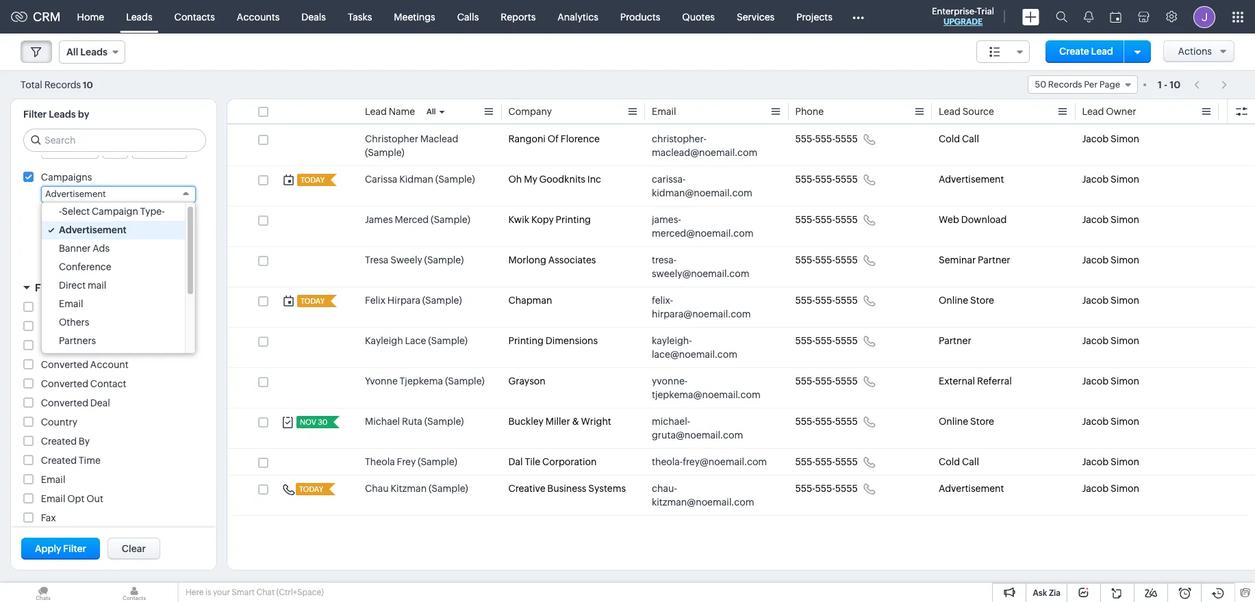 Task type: vqa. For each thing, say whether or not it's contained in the screenshot.
the bottommost Turtle
no



Task type: describe. For each thing, give the bounding box(es) containing it.
6 simon from the top
[[1111, 336, 1139, 346]]

zia
[[1049, 589, 1061, 598]]

10 jacob from the top
[[1082, 483, 1109, 494]]

leads inside "link"
[[126, 11, 152, 22]]

1
[[1158, 79, 1162, 90]]

advertisement inside field
[[45, 189, 106, 199]]

2 5555 from the top
[[835, 174, 858, 185]]

5 simon from the top
[[1111, 295, 1139, 306]]

(ctrl+space)
[[276, 588, 324, 598]]

sweely
[[390, 255, 422, 266]]

1 simon from the top
[[1111, 134, 1139, 144]]

external referral
[[939, 376, 1012, 387]]

today link for felix
[[297, 295, 326, 307]]

gruta@noemail.com
[[652, 430, 743, 441]]

ask
[[1033, 589, 1047, 598]]

name
[[389, 106, 415, 117]]

carissa kidman (sample) link
[[365, 173, 475, 186]]

(sample) for carissa kidman (sample)
[[435, 174, 475, 185]]

ads
[[93, 243, 110, 254]]

0 horizontal spatial printing
[[508, 336, 544, 346]]

advertisement inside 'option'
[[59, 225, 126, 236]]

email inside option
[[59, 299, 83, 310]]

corporation
[[542, 457, 597, 468]]

kayleigh- lace@noemail.com
[[652, 336, 738, 360]]

lead owner
[[1082, 106, 1136, 117]]

hirpara
[[387, 295, 420, 306]]

public
[[59, 354, 86, 365]]

tile
[[525, 457, 540, 468]]

oh my goodknits inc
[[508, 174, 601, 185]]

mail
[[88, 280, 106, 291]]

meetings link
[[383, 0, 446, 33]]

6 jacob from the top
[[1082, 336, 1109, 346]]

christopher- maclead@noemail.com link
[[652, 132, 768, 160]]

converted for converted account
[[41, 359, 88, 370]]

home
[[77, 11, 104, 22]]

hirpara@noemail.com
[[652, 309, 751, 320]]

wright
[[581, 416, 611, 427]]

enterprise-
[[932, 6, 977, 16]]

(sample) for christopher maclead (sample)
[[365, 147, 404, 158]]

james- merced@noemail.com
[[652, 214, 754, 239]]

converted account
[[41, 359, 129, 370]]

store for felix- hirpara@noemail.com
[[970, 295, 994, 306]]

search element
[[1048, 0, 1076, 34]]

call for christopher- maclead@noemail.com
[[962, 134, 979, 144]]

yvonne- tjepkema@noemail.com link
[[652, 375, 768, 402]]

2 jacob from the top
[[1082, 174, 1109, 185]]

creative business systems
[[508, 483, 626, 494]]

(sample) for chau kitzman (sample)
[[429, 483, 468, 494]]

kayleigh lace (sample)
[[365, 336, 468, 346]]

grayson
[[508, 376, 546, 387]]

kopy
[[531, 214, 554, 225]]

public relations option
[[42, 351, 185, 369]]

3 jacob simon from the top
[[1082, 214, 1139, 225]]

online for michael- gruta@noemail.com
[[939, 416, 968, 427]]

others option
[[42, 314, 185, 332]]

nov
[[300, 418, 316, 427]]

sweely@noemail.com
[[652, 268, 750, 279]]

business
[[547, 483, 586, 494]]

campaign
[[92, 206, 138, 217]]

advertisement option
[[42, 221, 185, 240]]

annual revenue
[[41, 302, 113, 313]]

email up fax
[[41, 494, 65, 505]]

online store for michael- gruta@noemail.com
[[939, 416, 994, 427]]

tresa sweely (sample) link
[[365, 253, 464, 267]]

7 jacob simon from the top
[[1082, 376, 1139, 387]]

tjepkema
[[400, 376, 443, 387]]

account
[[90, 359, 129, 370]]

3 5555 from the top
[[835, 214, 858, 225]]

cold call for theola-frey@noemail.com
[[939, 457, 979, 468]]

chats image
[[0, 583, 86, 603]]

lead for lead source
[[939, 106, 961, 117]]

online for felix- hirpara@noemail.com
[[939, 295, 968, 306]]

out
[[86, 494, 103, 505]]

projects link
[[786, 0, 843, 33]]

call for theola-frey@noemail.com
[[962, 457, 979, 468]]

9 jacob from the top
[[1082, 457, 1109, 468]]

converted for converted contact
[[41, 379, 88, 390]]

theola-frey@noemail.com
[[652, 457, 767, 468]]

1 vertical spatial partner
[[939, 336, 971, 346]]

today for felix hirpara (sample)
[[301, 297, 325, 305]]

crm
[[33, 10, 61, 24]]

michael ruta (sample)
[[365, 416, 464, 427]]

contacts image
[[91, 583, 177, 603]]

converted deal
[[41, 398, 110, 409]]

1 horizontal spatial partner
[[978, 255, 1010, 266]]

(sample) for james merced (sample)
[[431, 214, 470, 225]]

merced
[[395, 214, 429, 225]]

lead name
[[365, 106, 415, 117]]

(sample) for theola frey (sample)
[[418, 457, 457, 468]]

1 horizontal spatial company
[[508, 106, 552, 117]]

conference option
[[42, 258, 185, 277]]

james-
[[652, 214, 681, 225]]

projects
[[796, 11, 832, 22]]

quotes link
[[671, 0, 726, 33]]

banner ads option
[[42, 240, 185, 258]]

banner ads
[[59, 243, 110, 254]]

(sample) for felix hirpara (sample)
[[422, 295, 462, 306]]

yvonne
[[365, 376, 398, 387]]

relations
[[88, 354, 129, 365]]

buckley miller & wright
[[508, 416, 611, 427]]

kwik kopy printing
[[508, 214, 591, 225]]

3 jacob from the top
[[1082, 214, 1109, 225]]

today for carissa kidman (sample)
[[301, 176, 325, 184]]

chat
[[256, 588, 275, 598]]

converted contact
[[41, 379, 126, 390]]

4 jacob simon from the top
[[1082, 255, 1139, 266]]

upgrade
[[943, 17, 983, 27]]

morlong
[[508, 255, 546, 266]]

oh
[[508, 174, 522, 185]]

0 horizontal spatial leads
[[49, 109, 76, 120]]

direct
[[59, 280, 86, 291]]

(sample) for tresa sweely (sample)
[[424, 255, 464, 266]]

email up christopher-
[[652, 106, 676, 117]]

seminar partner
[[939, 255, 1010, 266]]

yvonne tjepkema (sample)
[[365, 376, 485, 387]]

direct mail option
[[42, 277, 185, 295]]

direct mail
[[59, 280, 106, 291]]

create lead
[[1059, 46, 1113, 57]]

florence
[[561, 134, 600, 144]]

download
[[961, 214, 1007, 225]]

1 horizontal spatial printing
[[556, 214, 591, 225]]

time
[[79, 455, 101, 466]]

goodknits
[[539, 174, 585, 185]]

email down the created time
[[41, 475, 65, 485]]

filter for filter leads by
[[23, 109, 47, 120]]

7 555-555-5555 from the top
[[795, 376, 858, 387]]

home link
[[66, 0, 115, 33]]

kitzman
[[391, 483, 427, 494]]

1 5555 from the top
[[835, 134, 858, 144]]

today link for carissa
[[297, 174, 326, 186]]

dimensions
[[546, 336, 598, 346]]

accounts
[[237, 11, 280, 22]]

(sample) for yvonne tjepkema (sample)
[[445, 376, 485, 387]]

total records 10
[[21, 79, 93, 90]]

7 simon from the top
[[1111, 376, 1139, 387]]

8 jacob from the top
[[1082, 416, 1109, 427]]

(sample) for kayleigh lace (sample)
[[428, 336, 468, 346]]

signals element
[[1076, 0, 1102, 34]]

today for chau kitzman (sample)
[[299, 485, 323, 494]]

analytics link
[[547, 0, 609, 33]]

9 555-555-5555 from the top
[[795, 457, 858, 468]]

deals link
[[291, 0, 337, 33]]

2 simon from the top
[[1111, 174, 1139, 185]]

accounts link
[[226, 0, 291, 33]]

8 5555 from the top
[[835, 416, 858, 427]]

10 for total records 10
[[83, 80, 93, 90]]

web download
[[939, 214, 1007, 225]]

theola frey (sample) link
[[365, 455, 457, 469]]

crm link
[[11, 10, 61, 24]]

creative
[[508, 483, 545, 494]]

create
[[1059, 46, 1089, 57]]

is
[[205, 588, 211, 598]]

here is your smart chat (ctrl+space)
[[186, 588, 324, 598]]



Task type: locate. For each thing, give the bounding box(es) containing it.
filter for filter by fields
[[35, 282, 60, 294]]

theola-
[[652, 457, 683, 468]]

1 horizontal spatial -
[[1164, 79, 1168, 90]]

0 vertical spatial created
[[41, 436, 77, 447]]

1 vertical spatial -
[[59, 206, 62, 217]]

today link for chau
[[296, 483, 325, 496]]

email option
[[42, 295, 185, 314]]

select
[[62, 206, 90, 217]]

9 5555 from the top
[[835, 457, 858, 468]]

1 horizontal spatial leads
[[126, 11, 152, 22]]

created for created time
[[41, 455, 77, 466]]

7 jacob from the top
[[1082, 376, 1109, 387]]

chau kitzman (sample) link
[[365, 482, 468, 496]]

filter leads by
[[23, 109, 89, 120]]

6 5555 from the top
[[835, 336, 858, 346]]

tresa-
[[652, 255, 677, 266]]

email down filter by fields
[[59, 299, 83, 310]]

4 5555 from the top
[[835, 255, 858, 266]]

nov 30 link
[[296, 416, 329, 429]]

clear
[[122, 544, 146, 555]]

apply filter button
[[21, 538, 100, 560]]

10 inside total records 10
[[83, 80, 93, 90]]

signals image
[[1084, 11, 1093, 23]]

converted up country
[[41, 398, 88, 409]]

2 call from the top
[[962, 457, 979, 468]]

1 vertical spatial leads
[[49, 109, 76, 120]]

all
[[427, 108, 436, 116]]

8 simon from the top
[[1111, 416, 1139, 427]]

9 jacob simon from the top
[[1082, 457, 1139, 468]]

10 simon from the top
[[1111, 483, 1139, 494]]

partner up external on the bottom right of the page
[[939, 336, 971, 346]]

(sample) right 'tjepkema'
[[445, 376, 485, 387]]

1 cold from the top
[[939, 134, 960, 144]]

type-
[[140, 206, 165, 217]]

- down campaigns on the top of the page
[[59, 206, 62, 217]]

nov 30
[[300, 418, 327, 427]]

merced@noemail.com
[[652, 228, 754, 239]]

lead left name
[[365, 106, 387, 117]]

1 online store from the top
[[939, 295, 994, 306]]

0 vertical spatial filter
[[23, 109, 47, 120]]

1 vertical spatial converted
[[41, 379, 88, 390]]

0 vertical spatial cold
[[939, 134, 960, 144]]

None text field
[[42, 251, 155, 266]]

2 vertical spatial filter
[[63, 544, 86, 555]]

list box
[[42, 203, 195, 369]]

2 555-555-5555 from the top
[[795, 174, 858, 185]]

by up time in the bottom of the page
[[79, 436, 90, 447]]

1 horizontal spatial 10
[[1170, 79, 1181, 90]]

lace
[[405, 336, 426, 346]]

1 call from the top
[[962, 134, 979, 144]]

Advertisement field
[[41, 186, 196, 203]]

1 555-555-5555 from the top
[[795, 134, 858, 144]]

10 for 1 - 10
[[1170, 79, 1181, 90]]

leads left by
[[49, 109, 76, 120]]

(sample) right 'kidman'
[[435, 174, 475, 185]]

0 horizontal spatial partner
[[939, 336, 971, 346]]

online down external on the bottom right of the page
[[939, 416, 968, 427]]

by up annual revenue at the bottom left of page
[[62, 282, 75, 294]]

1 vertical spatial call
[[962, 457, 979, 468]]

converted up the converted deal at the left of the page
[[41, 379, 88, 390]]

kayleigh lace (sample) link
[[365, 334, 468, 348]]

5555
[[835, 134, 858, 144], [835, 174, 858, 185], [835, 214, 858, 225], [835, 255, 858, 266], [835, 295, 858, 306], [835, 336, 858, 346], [835, 376, 858, 387], [835, 416, 858, 427], [835, 457, 858, 468], [835, 483, 858, 494]]

3 converted from the top
[[41, 398, 88, 409]]

search image
[[1056, 11, 1067, 23]]

carissa
[[365, 174, 397, 185]]

referral
[[977, 376, 1012, 387]]

3 simon from the top
[[1111, 214, 1139, 225]]

row group containing christopher maclead (sample)
[[227, 126, 1255, 516]]

by for filter
[[62, 282, 75, 294]]

theola-frey@noemail.com link
[[652, 455, 767, 469]]

2 vertical spatial today
[[299, 485, 323, 494]]

5 555-555-5555 from the top
[[795, 295, 858, 306]]

filter inside dropdown button
[[35, 282, 60, 294]]

1 created from the top
[[41, 436, 77, 447]]

deal
[[90, 398, 110, 409]]

(sample) right the lace
[[428, 336, 468, 346]]

source
[[962, 106, 994, 117]]

lead for lead name
[[365, 106, 387, 117]]

create lead button
[[1046, 40, 1127, 63]]

1 vertical spatial online
[[939, 416, 968, 427]]

advertisement
[[939, 174, 1004, 185], [45, 189, 106, 199], [59, 225, 126, 236], [939, 483, 1004, 494]]

1 vertical spatial printing
[[508, 336, 544, 346]]

rangoni
[[508, 134, 546, 144]]

store
[[970, 295, 994, 306], [970, 416, 994, 427]]

partner right seminar
[[978, 255, 1010, 266]]

filter down total
[[23, 109, 47, 120]]

public relations
[[59, 354, 129, 365]]

annual
[[41, 302, 72, 313]]

phone
[[795, 106, 824, 117]]

lead source
[[939, 106, 994, 117]]

555-555-5555
[[795, 134, 858, 144], [795, 174, 858, 185], [795, 214, 858, 225], [795, 255, 858, 266], [795, 295, 858, 306], [795, 336, 858, 346], [795, 376, 858, 387], [795, 416, 858, 427], [795, 457, 858, 468], [795, 483, 858, 494]]

products link
[[609, 0, 671, 33]]

online
[[939, 295, 968, 306], [939, 416, 968, 427]]

apply
[[35, 544, 61, 555]]

services link
[[726, 0, 786, 33]]

2 online store from the top
[[939, 416, 994, 427]]

others
[[59, 317, 89, 328]]

1 vertical spatial today
[[301, 297, 325, 305]]

created down country
[[41, 436, 77, 447]]

deals
[[301, 11, 326, 22]]

lead
[[1091, 46, 1113, 57], [365, 106, 387, 117], [939, 106, 961, 117], [1082, 106, 1104, 117]]

0 vertical spatial cold call
[[939, 134, 979, 144]]

2 converted from the top
[[41, 379, 88, 390]]

1 vertical spatial online store
[[939, 416, 994, 427]]

0 vertical spatial -
[[1164, 79, 1168, 90]]

(sample) right merced
[[431, 214, 470, 225]]

555-
[[795, 134, 815, 144], [815, 134, 835, 144], [795, 174, 815, 185], [815, 174, 835, 185], [795, 214, 815, 225], [815, 214, 835, 225], [795, 255, 815, 266], [815, 255, 835, 266], [795, 295, 815, 306], [815, 295, 835, 306], [795, 336, 815, 346], [815, 336, 835, 346], [795, 376, 815, 387], [815, 376, 835, 387], [795, 416, 815, 427], [815, 416, 835, 427], [795, 457, 815, 468], [815, 457, 835, 468], [795, 483, 815, 494], [815, 483, 835, 494]]

0 vertical spatial partner
[[978, 255, 1010, 266]]

1 vertical spatial today link
[[297, 295, 326, 307]]

kayleigh-
[[652, 336, 692, 346]]

michael- gruta@noemail.com link
[[652, 415, 768, 442]]

external
[[939, 376, 975, 387]]

row group
[[227, 126, 1255, 516]]

leads right home
[[126, 11, 152, 22]]

created down created by
[[41, 455, 77, 466]]

apply filter
[[35, 544, 86, 555]]

carissa kidman (sample)
[[365, 174, 475, 185]]

0 vertical spatial online store
[[939, 295, 994, 306]]

0 vertical spatial by
[[62, 282, 75, 294]]

8 555-555-5555 from the top
[[795, 416, 858, 427]]

cold call for christopher- maclead@noemail.com
[[939, 134, 979, 144]]

1 jacob from the top
[[1082, 134, 1109, 144]]

partners option
[[42, 332, 185, 351]]

yvonne tjepkema (sample) link
[[365, 375, 485, 388]]

lead right 'create' on the right top of the page
[[1091, 46, 1113, 57]]

converted for converted deal
[[41, 398, 88, 409]]

2 cold from the top
[[939, 457, 960, 468]]

- right '1'
[[1164, 79, 1168, 90]]

by for created
[[79, 436, 90, 447]]

lead left source
[[939, 106, 961, 117]]

analytics
[[558, 11, 598, 22]]

0 vertical spatial call
[[962, 134, 979, 144]]

company up rangoni
[[508, 106, 552, 117]]

5 jacob simon from the top
[[1082, 295, 1139, 306]]

cold for christopher- maclead@noemail.com
[[939, 134, 960, 144]]

converted up converted contact
[[41, 359, 88, 370]]

store for michael- gruta@noemail.com
[[970, 416, 994, 427]]

filter up annual
[[35, 282, 60, 294]]

printing up grayson
[[508, 336, 544, 346]]

online store
[[939, 295, 994, 306], [939, 416, 994, 427]]

cold
[[939, 134, 960, 144], [939, 457, 960, 468]]

2 online from the top
[[939, 416, 968, 427]]

0 vertical spatial today link
[[297, 174, 326, 186]]

company
[[508, 106, 552, 117], [41, 340, 85, 351]]

owner
[[1106, 106, 1136, 117]]

0 vertical spatial today
[[301, 176, 325, 184]]

(sample) inside christopher maclead (sample)
[[365, 147, 404, 158]]

fax
[[41, 513, 56, 524]]

0 horizontal spatial company
[[41, 340, 85, 351]]

4 555-555-5555 from the top
[[795, 255, 858, 266]]

navigation
[[1187, 75, 1235, 94]]

online store down seminar partner
[[939, 295, 994, 306]]

store down seminar partner
[[970, 295, 994, 306]]

calls link
[[446, 0, 490, 33]]

lead for lead owner
[[1082, 106, 1104, 117]]

company up public
[[41, 340, 85, 351]]

6 jacob simon from the top
[[1082, 336, 1139, 346]]

list box containing -select campaign type-
[[42, 203, 195, 369]]

created for created by
[[41, 436, 77, 447]]

your
[[213, 588, 230, 598]]

1 cold call from the top
[[939, 134, 979, 144]]

1 vertical spatial filter
[[35, 282, 60, 294]]

-select campaign type-
[[59, 206, 165, 217]]

(sample) right frey
[[418, 457, 457, 468]]

5 jacob from the top
[[1082, 295, 1109, 306]]

tresa sweely (sample)
[[365, 255, 464, 266]]

6 555-555-5555 from the top
[[795, 336, 858, 346]]

3 555-555-5555 from the top
[[795, 214, 858, 225]]

Search text field
[[24, 129, 205, 151]]

0 vertical spatial store
[[970, 295, 994, 306]]

2 vertical spatial converted
[[41, 398, 88, 409]]

2 created from the top
[[41, 455, 77, 466]]

lead inside "create lead" button
[[1091, 46, 1113, 57]]

2 jacob simon from the top
[[1082, 174, 1139, 185]]

0 vertical spatial converted
[[41, 359, 88, 370]]

1 online from the top
[[939, 295, 968, 306]]

(sample) for michael ruta (sample)
[[424, 416, 464, 427]]

felix hirpara (sample)
[[365, 295, 462, 306]]

chau kitzman (sample)
[[365, 483, 468, 494]]

filter inside button
[[63, 544, 86, 555]]

1 converted from the top
[[41, 359, 88, 370]]

9 simon from the top
[[1111, 457, 1139, 468]]

1 vertical spatial created
[[41, 455, 77, 466]]

web
[[939, 214, 959, 225]]

0 vertical spatial online
[[939, 295, 968, 306]]

10 jacob simon from the top
[[1082, 483, 1139, 494]]

4 simon from the top
[[1111, 255, 1139, 266]]

8 jacob simon from the top
[[1082, 416, 1139, 427]]

2 vertical spatial today link
[[296, 483, 325, 496]]

2 store from the top
[[970, 416, 994, 427]]

0 horizontal spatial -
[[59, 206, 62, 217]]

0 vertical spatial printing
[[556, 214, 591, 225]]

leads
[[126, 11, 152, 22], [49, 109, 76, 120]]

frey@noemail.com
[[683, 457, 767, 468]]

chapman
[[508, 295, 552, 306]]

online store down external referral
[[939, 416, 994, 427]]

1 vertical spatial by
[[79, 436, 90, 447]]

1 vertical spatial store
[[970, 416, 994, 427]]

0 horizontal spatial 10
[[83, 80, 93, 90]]

1 jacob simon from the top
[[1082, 134, 1139, 144]]

0 vertical spatial company
[[508, 106, 552, 117]]

5 5555 from the top
[[835, 295, 858, 306]]

1 vertical spatial cold
[[939, 457, 960, 468]]

1 vertical spatial company
[[41, 340, 85, 351]]

10 5555 from the top
[[835, 483, 858, 494]]

4 jacob from the top
[[1082, 255, 1109, 266]]

1 vertical spatial cold call
[[939, 457, 979, 468]]

chau- kitzman@noemail.com
[[652, 483, 754, 508]]

7 5555 from the top
[[835, 376, 858, 387]]

(sample) right ruta
[[424, 416, 464, 427]]

0 horizontal spatial by
[[62, 282, 75, 294]]

created by
[[41, 436, 90, 447]]

records
[[44, 79, 81, 90]]

tasks link
[[337, 0, 383, 33]]

printing
[[556, 214, 591, 225], [508, 336, 544, 346]]

(sample) down christopher
[[365, 147, 404, 158]]

(sample) right hirpara
[[422, 295, 462, 306]]

filter right apply
[[63, 544, 86, 555]]

1 store from the top
[[970, 295, 994, 306]]

here
[[186, 588, 204, 598]]

1 - 10
[[1158, 79, 1181, 90]]

contacts link
[[163, 0, 226, 33]]

2 cold call from the top
[[939, 457, 979, 468]]

online down seminar
[[939, 295, 968, 306]]

printing right 'kopy'
[[556, 214, 591, 225]]

0 vertical spatial leads
[[126, 11, 152, 22]]

james merced (sample) link
[[365, 213, 470, 227]]

-select campaign type- option
[[42, 203, 185, 221]]

created
[[41, 436, 77, 447], [41, 455, 77, 466]]

(sample) right the kitzman
[[429, 483, 468, 494]]

online store for felix- hirpara@noemail.com
[[939, 295, 994, 306]]

cold for theola-frey@noemail.com
[[939, 457, 960, 468]]

(sample) right sweely
[[424, 255, 464, 266]]

chau
[[365, 483, 389, 494]]

store down external referral
[[970, 416, 994, 427]]

michael
[[365, 416, 400, 427]]

10 555-555-5555 from the top
[[795, 483, 858, 494]]

- inside -select campaign type- option
[[59, 206, 62, 217]]

kidman@noemail.com
[[652, 188, 752, 199]]

by inside dropdown button
[[62, 282, 75, 294]]

filter by fields button
[[11, 276, 216, 300]]

lead left owner
[[1082, 106, 1104, 117]]

10 right '1'
[[1170, 79, 1181, 90]]

products
[[620, 11, 660, 22]]

1 horizontal spatial by
[[79, 436, 90, 447]]

systems
[[588, 483, 626, 494]]

10 right records
[[83, 80, 93, 90]]



